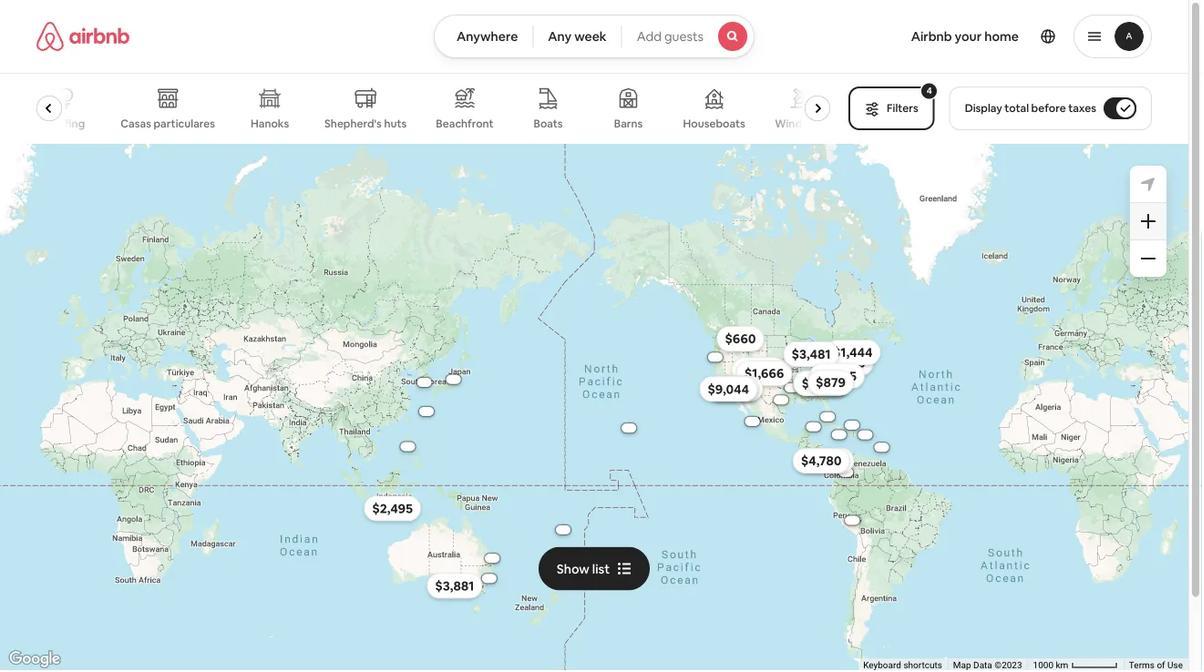 Task type: describe. For each thing, give the bounding box(es) containing it.
shepherd's
[[325, 116, 382, 131]]

$1,484 button
[[707, 376, 763, 402]]

$3,481
[[792, 346, 831, 363]]

$1,444 button
[[825, 340, 881, 366]]

casas
[[121, 116, 152, 131]]

google map
showing 40 stays. region
[[0, 144, 1189, 672]]

map
[[953, 661, 971, 671]]

$4,780 button
[[793, 449, 850, 474]]

$1,484
[[715, 381, 755, 397]]

none search field containing anywhere
[[434, 15, 755, 58]]

zoom in image
[[1141, 214, 1156, 229]]

$1,656 button
[[795, 371, 850, 397]]

$3,481 button
[[784, 342, 839, 367]]

your
[[955, 28, 982, 45]]

$3,881
[[435, 578, 474, 595]]

shepherd's huts
[[325, 116, 407, 131]]

terms of use link
[[1129, 661, 1183, 671]]

airbnb your home link
[[900, 17, 1030, 56]]

add
[[637, 28, 662, 45]]

keyboard
[[863, 661, 901, 671]]

anywhere
[[457, 28, 518, 45]]

$2,150
[[740, 362, 778, 379]]

windmills
[[775, 117, 826, 131]]

filters button
[[849, 87, 935, 130]]

$2,511 button
[[706, 376, 759, 402]]

1000 km button
[[1028, 659, 1124, 672]]

$1,666
[[745, 366, 784, 382]]

$1,656
[[803, 376, 842, 392]]

boats
[[534, 117, 563, 131]]

zoom out image
[[1141, 252, 1156, 266]]

©2023
[[995, 661, 1022, 671]]

$2,465
[[802, 376, 842, 392]]

$3,881 button
[[427, 574, 483, 599]]

filters
[[887, 101, 919, 115]]

$31,669 button
[[734, 417, 771, 427]]

week
[[574, 28, 607, 45]]

any week
[[548, 28, 607, 45]]

display
[[965, 101, 1003, 115]]

houseboats
[[684, 116, 746, 131]]

$879
[[816, 375, 846, 391]]

terms
[[1129, 661, 1155, 671]]

$660 button
[[717, 326, 764, 352]]

profile element
[[777, 0, 1152, 73]]

$1,695 $2,511
[[714, 368, 857, 397]]

casas particulares
[[121, 116, 216, 131]]

list
[[592, 561, 610, 578]]

$660
[[725, 331, 756, 347]]

$1,733
[[828, 355, 865, 372]]

$2,495 button
[[364, 496, 421, 522]]

airbnb
[[911, 28, 952, 45]]



Task type: locate. For each thing, give the bounding box(es) containing it.
$4,585 button
[[797, 448, 854, 474]]

map data ©2023
[[953, 661, 1022, 671]]

$1,444
[[833, 345, 873, 361]]

barns
[[615, 117, 643, 131]]

anywhere button
[[434, 15, 534, 58]]

$2,395 button
[[794, 371, 851, 397]]

$4,585
[[805, 453, 846, 469]]

km
[[1056, 661, 1069, 671]]

data
[[974, 661, 993, 671]]

of
[[1157, 661, 1166, 671]]

add guests button
[[621, 15, 755, 58]]

golfing
[[47, 117, 85, 131]]

show list button
[[539, 548, 650, 591]]

hanoks
[[251, 117, 290, 131]]

group
[[36, 73, 838, 144]]

$9,044 button
[[700, 377, 758, 402]]

$1,878
[[803, 376, 842, 392]]

google image
[[5, 648, 65, 672]]

$1,754
[[716, 381, 754, 397]]

guests
[[664, 28, 704, 45]]

None search field
[[434, 15, 755, 58]]

$16,800 button
[[834, 421, 871, 430]]

terms of use
[[1129, 661, 1183, 671]]

$1,754 button
[[708, 376, 762, 402]]

use
[[1168, 661, 1183, 671]]

$1,695
[[818, 368, 857, 385]]

$2,150 $2,465
[[740, 362, 842, 392]]

huts
[[385, 116, 407, 131]]

$2,511
[[714, 381, 751, 397]]

particulares
[[154, 116, 216, 131]]

before
[[1032, 101, 1066, 115]]

total
[[1005, 101, 1029, 115]]

show list
[[557, 561, 610, 578]]

$2,395
[[802, 376, 842, 392]]

1000
[[1033, 661, 1054, 671]]

$2,465 button
[[793, 371, 850, 397]]

$1,444 $1,733 $1,666
[[745, 345, 873, 382]]

$1,733 button
[[820, 351, 874, 376]]

$16,800
[[843, 423, 862, 429]]

display total before taxes button
[[950, 87, 1152, 130]]

airbnb your home
[[911, 28, 1019, 45]]

$2,150 button
[[732, 358, 786, 383]]

keyboard shortcuts button
[[863, 660, 942, 672]]

$879 button
[[808, 370, 854, 396]]

$4,585 $16,800
[[805, 423, 862, 469]]

beachfront
[[437, 117, 494, 131]]

any week button
[[533, 15, 622, 58]]

shortcuts
[[904, 661, 942, 671]]

keyboard shortcuts
[[863, 661, 942, 671]]

$4,780
[[801, 453, 842, 470]]

add guests
[[637, 28, 704, 45]]

1000 km
[[1033, 661, 1071, 671]]

home
[[985, 28, 1019, 45]]

$9,044
[[708, 381, 749, 398]]

display total before taxes
[[965, 101, 1097, 115]]

taxes
[[1069, 101, 1097, 115]]

$31,669
[[743, 419, 762, 425]]

$1,695 button
[[810, 364, 865, 389]]

show
[[557, 561, 590, 578]]

$2,495
[[372, 501, 413, 517]]

$1,666 button
[[736, 361, 792, 386]]

group containing casas particulares
[[36, 73, 838, 144]]

any
[[548, 28, 572, 45]]

$1,878 button
[[795, 371, 850, 397]]



Task type: vqa. For each thing, say whether or not it's contained in the screenshot.
$451
no



